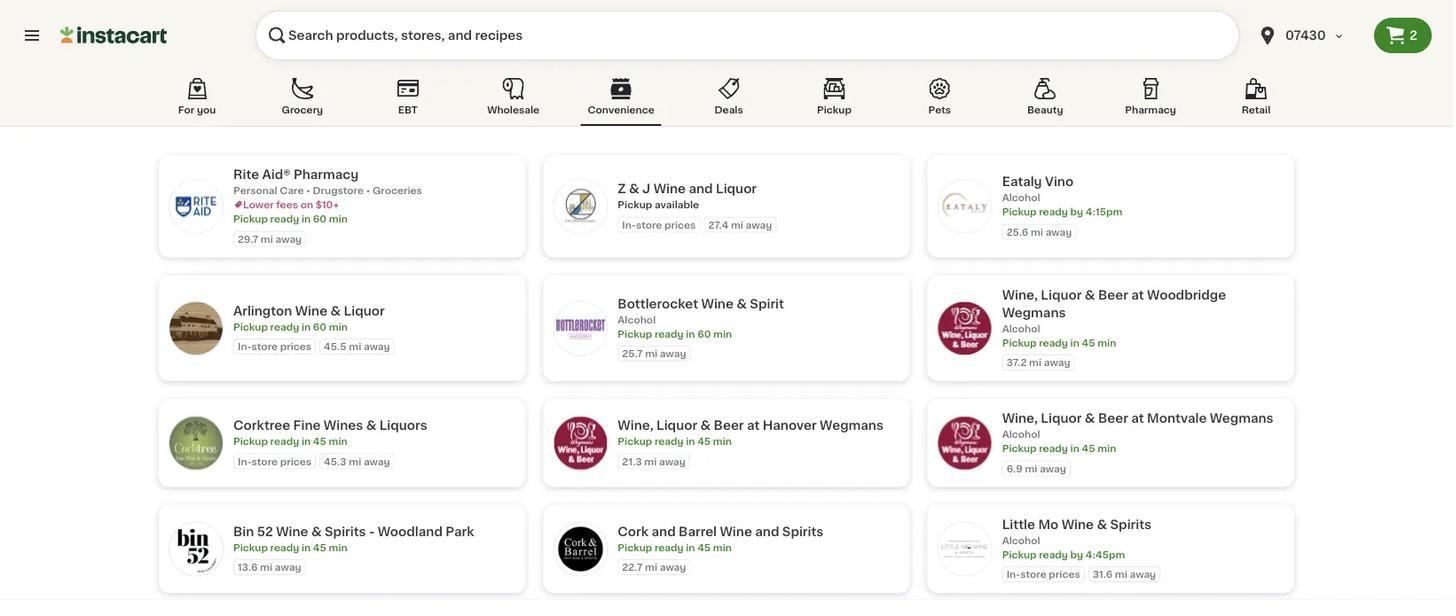 Task type: vqa. For each thing, say whether or not it's contained in the screenshot.


Task type: locate. For each thing, give the bounding box(es) containing it.
ready up 25.6 mi away
[[1039, 207, 1068, 217]]

bottlerocket
[[618, 298, 698, 310]]

• up on
[[306, 186, 310, 196]]

mi right the 25.6
[[1031, 227, 1043, 237]]

liquor inside wine, liquor & beer at hanover wegmans pickup ready in 45 min
[[657, 420, 697, 432]]

in-store prices for wine
[[238, 342, 311, 352]]

away down pickup ready in 60 min at the top left of page
[[275, 234, 302, 244]]

beer inside wine, liquor & beer at woodbridge wegmans alcohol pickup ready in 45 min
[[1098, 289, 1128, 301]]

mi for 45.3
[[349, 457, 361, 467]]

mi right the 37.2
[[1029, 358, 1042, 368]]

alcohol down bottlerocket
[[618, 315, 656, 325]]

wine right 52
[[276, 526, 308, 538]]

away right 6.9
[[1040, 464, 1066, 474]]

corktree fine wines & liquors pickup ready in 45 min
[[233, 420, 427, 447]]

liquor inside wine, liquor & beer at montvale wegmans alcohol pickup ready in 45 min
[[1041, 413, 1082, 425]]

2 by from the top
[[1071, 550, 1083, 560]]

beer inside wine, liquor & beer at montvale wegmans alcohol pickup ready in 45 min
[[1098, 413, 1128, 425]]

1 by from the top
[[1071, 207, 1083, 217]]

• left groceries
[[366, 186, 370, 196]]

ready up the 21.3 mi away
[[655, 437, 684, 447]]

and inside z & j wine and liquor pickup available
[[689, 183, 713, 195]]

spirit
[[750, 298, 784, 310]]

beer left the woodbridge
[[1098, 289, 1128, 301]]

wine, up 21.3
[[618, 420, 654, 432]]

away right 31.6
[[1130, 570, 1156, 580]]

mi
[[731, 220, 743, 230], [1031, 227, 1043, 237], [261, 234, 273, 244], [349, 342, 361, 352], [645, 349, 658, 359], [1029, 358, 1042, 368], [349, 457, 361, 467], [644, 457, 657, 467], [1025, 464, 1038, 474], [260, 563, 272, 573], [645, 563, 657, 573], [1115, 570, 1127, 580]]

ready up 13.6 mi away
[[270, 543, 299, 553]]

away down eataly vino alcohol pickup ready by 4:15pm
[[1046, 227, 1072, 237]]

mi right 45.5 on the bottom of page
[[349, 342, 361, 352]]

& inside wine, liquor & beer at hanover wegmans pickup ready in 45 min
[[700, 420, 711, 432]]

liquor for woodbridge
[[1041, 289, 1082, 301]]

little
[[1002, 519, 1035, 531]]

ready down mo
[[1039, 550, 1068, 560]]

spirits for -
[[325, 526, 366, 538]]

beer for woodbridge
[[1098, 289, 1128, 301]]

0 horizontal spatial •
[[306, 186, 310, 196]]

away right 45.5 on the bottom of page
[[364, 342, 390, 352]]

away for 25.7 mi away
[[660, 349, 686, 359]]

wegmans inside wine, liquor & beer at woodbridge wegmans alcohol pickup ready in 45 min
[[1002, 307, 1066, 319]]

prices down little mo wine & spirits alcohol pickup ready by 4:45pm
[[1049, 570, 1080, 580]]

mi for 45.5
[[349, 342, 361, 352]]

wine left spirit
[[701, 298, 734, 310]]

& up 4:45pm
[[1097, 519, 1107, 531]]

arlington wine & liquor pickup ready in 60 min
[[233, 305, 385, 332]]

& left spirit
[[737, 298, 747, 310]]

store down corktree
[[252, 457, 278, 467]]

0 horizontal spatial pharmacy
[[294, 169, 359, 181]]

mo
[[1038, 519, 1059, 531]]

at inside wine, liquor & beer at woodbridge wegmans alcohol pickup ready in 45 min
[[1131, 289, 1144, 301]]

alcohol up 6.9
[[1002, 430, 1040, 440]]

away right 22.7
[[660, 563, 686, 573]]

wine, inside wine, liquor & beer at montvale wegmans alcohol pickup ready in 45 min
[[1002, 413, 1038, 425]]

& inside little mo wine & spirits alcohol pickup ready by 4:45pm
[[1097, 519, 1107, 531]]

ready inside wine, liquor & beer at hanover wegmans pickup ready in 45 min
[[655, 437, 684, 447]]

min inside wine, liquor & beer at woodbridge wegmans alcohol pickup ready in 45 min
[[1098, 338, 1116, 348]]

in inside wine, liquor & beer at montvale wegmans alcohol pickup ready in 45 min
[[1071, 444, 1080, 454]]

wine, liquor & beer at hanover wegmans pickup ready in 45 min
[[618, 420, 884, 447]]

wholesale button
[[475, 75, 552, 126]]

mi for 25.7
[[645, 349, 658, 359]]

shop categories tab list
[[159, 75, 1294, 126]]

deals
[[715, 105, 743, 115]]

wine up 45.5 on the bottom of page
[[295, 305, 327, 317]]

in-store prices down corktree
[[238, 457, 311, 467]]

pharmacy inside the rite aid® pharmacy personal care • drugstore • groceries
[[294, 169, 359, 181]]

at inside wine, liquor & beer at montvale wegmans alcohol pickup ready in 45 min
[[1131, 413, 1144, 425]]

25.7 mi away
[[622, 349, 686, 359]]

pickup inside wine, liquor & beer at woodbridge wegmans alcohol pickup ready in 45 min
[[1002, 338, 1037, 348]]

in- down corktree
[[238, 457, 252, 467]]

0 horizontal spatial wegmans
[[820, 420, 884, 432]]

in- down "little"
[[1007, 570, 1021, 580]]

ebt
[[398, 105, 418, 115]]

by
[[1071, 207, 1083, 217], [1071, 550, 1083, 560]]

liquor inside z & j wine and liquor pickup available
[[716, 183, 757, 195]]

60 down $10+
[[313, 214, 327, 224]]

1 vertical spatial by
[[1071, 550, 1083, 560]]

45 inside cork and barrel wine and spirits pickup ready in 45 min
[[697, 543, 711, 553]]

None search field
[[256, 11, 1239, 60]]

wine, inside wine, liquor & beer at hanover wegmans pickup ready in 45 min
[[618, 420, 654, 432]]

for you button
[[159, 75, 235, 126]]

mi right 25.7
[[645, 349, 658, 359]]

in-
[[622, 220, 636, 230], [238, 342, 252, 352], [238, 457, 252, 467], [1007, 570, 1021, 580]]

21.3 mi away
[[622, 457, 686, 467]]

2 07430 button from the left
[[1257, 11, 1364, 60]]

2 horizontal spatial spirits
[[1110, 519, 1152, 531]]

by inside little mo wine & spirits alcohol pickup ready by 4:45pm
[[1071, 550, 1083, 560]]

wine, down the 25.6
[[1002, 289, 1038, 301]]

available
[[655, 200, 699, 210]]

in inside corktree fine wines & liquors pickup ready in 45 min
[[302, 437, 311, 447]]

mi right 31.6
[[1115, 570, 1127, 580]]

Search field
[[256, 11, 1239, 60]]

wine right "barrel"
[[720, 526, 752, 538]]

07430
[[1286, 29, 1326, 42]]

and
[[689, 183, 713, 195], [652, 526, 676, 538], [755, 526, 779, 538]]

wine, for wine, liquor & beer at montvale wegmans
[[1002, 413, 1038, 425]]

store
[[636, 220, 662, 230], [252, 342, 278, 352], [252, 457, 278, 467], [1021, 570, 1047, 580]]

ready up the 22.7 mi away
[[655, 543, 684, 553]]

arlington wine & liquor image
[[169, 302, 223, 355]]

alcohol inside little mo wine & spirits alcohol pickup ready by 4:45pm
[[1002, 536, 1040, 546]]

away for 45.3 mi away
[[364, 457, 390, 467]]

away for 22.7 mi away
[[660, 563, 686, 573]]

2
[[1410, 29, 1418, 42]]

mi right 21.3
[[644, 457, 657, 467]]

ready up 25.7 mi away
[[655, 329, 684, 339]]

1 horizontal spatial •
[[366, 186, 370, 196]]

prices down arlington wine & liquor pickup ready in 60 min
[[280, 342, 311, 352]]

1 horizontal spatial pharmacy
[[1125, 105, 1176, 115]]

ready up 37.2 mi away
[[1039, 338, 1068, 348]]

wegmans right montvale
[[1210, 413, 1274, 425]]

mi right the 27.4
[[731, 220, 743, 230]]

31.6
[[1093, 570, 1113, 580]]

liquor up 6.9 mi away
[[1041, 413, 1082, 425]]

alcohol up the 37.2
[[1002, 324, 1040, 334]]

and right cork
[[652, 526, 676, 538]]

pickup inside z & j wine and liquor pickup available
[[618, 200, 652, 210]]

pickup inside wine, liquor & beer at montvale wegmans alcohol pickup ready in 45 min
[[1002, 444, 1037, 454]]

bin 52 wine & spirits - woodland park image
[[169, 523, 223, 576]]

& inside wine, liquor & beer at montvale wegmans alcohol pickup ready in 45 min
[[1085, 413, 1095, 425]]

fine
[[293, 420, 321, 432]]

prices
[[665, 220, 696, 230], [280, 342, 311, 352], [280, 457, 311, 467], [1049, 570, 1080, 580]]

liquor for hanover
[[657, 420, 697, 432]]

0 vertical spatial pharmacy
[[1125, 105, 1176, 115]]

ready inside wine, liquor & beer at woodbridge wegmans alcohol pickup ready in 45 min
[[1039, 338, 1068, 348]]

bottlerocket wine & spirit image
[[554, 302, 607, 355]]

ready down fine
[[270, 437, 299, 447]]

60 down bottlerocket
[[697, 329, 711, 339]]

wegmans inside wine, liquor & beer at montvale wegmans alcohol pickup ready in 45 min
[[1210, 413, 1274, 425]]

you
[[197, 105, 216, 115]]

ready inside bottlerocket wine & spirit alcohol pickup ready in 60 min
[[655, 329, 684, 339]]

in inside bin 52 wine & spirits - woodland park pickup ready in 45 min
[[302, 543, 311, 553]]

&
[[629, 183, 639, 195], [1085, 289, 1095, 301], [737, 298, 747, 310], [331, 305, 341, 317], [1085, 413, 1095, 425], [366, 420, 376, 432], [700, 420, 711, 432], [1097, 519, 1107, 531], [311, 526, 322, 538]]

1 vertical spatial pharmacy
[[294, 169, 359, 181]]

wine,
[[1002, 289, 1038, 301], [1002, 413, 1038, 425], [618, 420, 654, 432]]

prices down available
[[665, 220, 696, 230]]

at left the woodbridge
[[1131, 289, 1144, 301]]

wegmans
[[1002, 307, 1066, 319], [1210, 413, 1274, 425], [820, 420, 884, 432]]

wine inside cork and barrel wine and spirits pickup ready in 45 min
[[720, 526, 752, 538]]

vino
[[1045, 176, 1074, 188]]

spirits inside bin 52 wine & spirits - woodland park pickup ready in 45 min
[[325, 526, 366, 538]]

60
[[313, 214, 327, 224], [313, 322, 327, 332], [697, 329, 711, 339]]

at left hanover on the bottom of the page
[[747, 420, 760, 432]]

wine inside arlington wine & liquor pickup ready in 60 min
[[295, 305, 327, 317]]

wine, for wine, liquor & beer at woodbridge wegmans
[[1002, 289, 1038, 301]]

45.3 mi away
[[324, 457, 390, 467]]

wegmans right hanover on the bottom of the page
[[820, 420, 884, 432]]

mi right 13.6
[[260, 563, 272, 573]]

45 inside bin 52 wine & spirits - woodland park pickup ready in 45 min
[[313, 543, 326, 553]]

at inside wine, liquor & beer at hanover wegmans pickup ready in 45 min
[[747, 420, 760, 432]]

1 horizontal spatial wegmans
[[1002, 307, 1066, 319]]

in-store prices
[[622, 220, 696, 230], [238, 342, 311, 352], [238, 457, 311, 467], [1007, 570, 1080, 580]]

ready up 6.9 mi away
[[1039, 444, 1068, 454]]

beauty
[[1027, 105, 1063, 115]]

1 horizontal spatial and
[[689, 183, 713, 195]]

alcohol down "little"
[[1002, 536, 1040, 546]]

ready inside eataly vino alcohol pickup ready by 4:15pm
[[1039, 207, 1068, 217]]

beer
[[1098, 289, 1128, 301], [1098, 413, 1128, 425], [714, 420, 744, 432]]

wine up available
[[654, 183, 686, 195]]

45 inside wine, liquor & beer at montvale wegmans alcohol pickup ready in 45 min
[[1082, 444, 1095, 454]]

25.6
[[1007, 227, 1029, 237]]

pharmacy inside pharmacy button
[[1125, 105, 1176, 115]]

away right 45.3
[[364, 457, 390, 467]]

ready down arlington
[[270, 322, 299, 332]]

store down arlington
[[252, 342, 278, 352]]

0 vertical spatial by
[[1071, 207, 1083, 217]]

in- for corktree
[[238, 457, 252, 467]]

& left montvale
[[1085, 413, 1095, 425]]

away right 13.6
[[275, 563, 301, 573]]

store down available
[[636, 220, 662, 230]]

beer inside wine, liquor & beer at hanover wegmans pickup ready in 45 min
[[714, 420, 744, 432]]

wine, liquor & beer at hanover wegmans image
[[554, 417, 607, 470]]

z & j wine and liquor image
[[554, 180, 607, 233]]

45 inside wine, liquor & beer at hanover wegmans pickup ready in 45 min
[[697, 437, 711, 447]]

at for hanover
[[747, 420, 760, 432]]

spirits inside little mo wine & spirits alcohol pickup ready by 4:45pm
[[1110, 519, 1152, 531]]

alcohol inside eataly vino alcohol pickup ready by 4:15pm
[[1002, 193, 1040, 203]]

ebt button
[[370, 75, 446, 126]]

min inside wine, liquor & beer at hanover wegmans pickup ready in 45 min
[[713, 437, 732, 447]]

liquor up 45.5 mi away
[[344, 305, 385, 317]]

in- down arlington
[[238, 342, 252, 352]]

mi right 22.7
[[645, 563, 657, 573]]

wine, up 6.9
[[1002, 413, 1038, 425]]

ready
[[1039, 207, 1068, 217], [270, 214, 299, 224], [270, 322, 299, 332], [655, 329, 684, 339], [1039, 338, 1068, 348], [270, 437, 299, 447], [655, 437, 684, 447], [1039, 444, 1068, 454], [270, 543, 299, 553], [655, 543, 684, 553], [1039, 550, 1068, 560]]

29.7 mi away
[[238, 234, 302, 244]]

in-store prices for fine
[[238, 457, 311, 467]]

in- down z
[[622, 220, 636, 230]]

ready down fees
[[270, 214, 299, 224]]

min
[[329, 214, 348, 224], [329, 322, 348, 332], [713, 329, 732, 339], [1098, 338, 1116, 348], [329, 437, 347, 447], [713, 437, 732, 447], [1098, 444, 1116, 454], [329, 543, 347, 553], [713, 543, 732, 553]]

in
[[302, 214, 311, 224], [302, 322, 311, 332], [686, 329, 695, 339], [1071, 338, 1080, 348], [302, 437, 311, 447], [686, 437, 695, 447], [1071, 444, 1080, 454], [302, 543, 311, 553], [686, 543, 695, 553]]

mi for 21.3
[[644, 457, 657, 467]]

away right the 27.4
[[746, 220, 772, 230]]

& down 4:15pm
[[1085, 289, 1095, 301]]

in- for z
[[622, 220, 636, 230]]

little mo wine & spirits alcohol pickup ready by 4:45pm
[[1002, 519, 1152, 560]]

for
[[178, 105, 194, 115]]

60 up 45.5 on the bottom of page
[[313, 322, 327, 332]]

& right wines
[[366, 420, 376, 432]]

mi for 25.6
[[1031, 227, 1043, 237]]

and up available
[[689, 183, 713, 195]]

& left hanover on the bottom of the page
[[700, 420, 711, 432]]

mi right 6.9
[[1025, 464, 1038, 474]]

pickup inside cork and barrel wine and spirits pickup ready in 45 min
[[618, 543, 652, 553]]

wegmans up 37.2 mi away
[[1002, 307, 1066, 319]]

store down "little"
[[1021, 570, 1047, 580]]

2 horizontal spatial and
[[755, 526, 779, 538]]

pharmacy
[[1125, 105, 1176, 115], [294, 169, 359, 181]]

& inside wine, liquor & beer at woodbridge wegmans alcohol pickup ready in 45 min
[[1085, 289, 1095, 301]]

little mo wine & spirits image
[[938, 523, 992, 576]]

0 horizontal spatial spirits
[[325, 526, 366, 538]]

bin 52 wine & spirits - woodland park pickup ready in 45 min
[[233, 526, 474, 553]]

wine, liquor & beer at montvale wegmans alcohol pickup ready in 45 min
[[1002, 413, 1274, 454]]

min inside bottlerocket wine & spirit alcohol pickup ready in 60 min
[[713, 329, 732, 339]]

at left montvale
[[1131, 413, 1144, 425]]

away for 45.5 mi away
[[364, 342, 390, 352]]

45
[[1082, 338, 1095, 348], [313, 437, 326, 447], [697, 437, 711, 447], [1082, 444, 1095, 454], [313, 543, 326, 553], [697, 543, 711, 553]]

beer left montvale
[[1098, 413, 1128, 425]]

prices for ready
[[280, 342, 311, 352]]

liquor down 25.6 mi away
[[1041, 289, 1082, 301]]

22.7 mi away
[[622, 563, 686, 573]]

wine inside bin 52 wine & spirits - woodland park pickup ready in 45 min
[[276, 526, 308, 538]]

and right "barrel"
[[755, 526, 779, 538]]

wine right mo
[[1062, 519, 1094, 531]]

in-store prices down available
[[622, 220, 696, 230]]

mi for 6.9
[[1025, 464, 1038, 474]]

wegmans inside wine, liquor & beer at hanover wegmans pickup ready in 45 min
[[820, 420, 884, 432]]

liquor
[[716, 183, 757, 195], [1041, 289, 1082, 301], [344, 305, 385, 317], [1041, 413, 1082, 425], [657, 420, 697, 432]]

store for &
[[636, 220, 662, 230]]

by left 4:15pm
[[1071, 207, 1083, 217]]

& right 52
[[311, 526, 322, 538]]

in inside bottlerocket wine & spirit alcohol pickup ready in 60 min
[[686, 329, 695, 339]]

prices down fine
[[280, 457, 311, 467]]

beer left hanover on the bottom of the page
[[714, 420, 744, 432]]

away right the 37.2
[[1044, 358, 1070, 368]]

bottlerocket wine & spirit alcohol pickup ready in 60 min
[[618, 298, 784, 339]]

away right 25.7
[[660, 349, 686, 359]]

away for 13.6 mi away
[[275, 563, 301, 573]]

1 horizontal spatial spirits
[[782, 526, 824, 538]]

at for woodbridge
[[1131, 289, 1144, 301]]

liquor up the 21.3 mi away
[[657, 420, 697, 432]]

6.9
[[1007, 464, 1023, 474]]

wine, inside wine, liquor & beer at woodbridge wegmans alcohol pickup ready in 45 min
[[1002, 289, 1038, 301]]

& left j
[[629, 183, 639, 195]]

& up 45.5 on the bottom of page
[[331, 305, 341, 317]]

retail
[[1242, 105, 1271, 115]]

pickup inside corktree fine wines & liquors pickup ready in 45 min
[[233, 437, 268, 447]]

45.3
[[324, 457, 347, 467]]

away right 21.3
[[659, 457, 686, 467]]

pickup
[[817, 105, 852, 115], [618, 200, 652, 210], [1002, 207, 1037, 217], [233, 214, 268, 224], [233, 322, 268, 332], [618, 329, 652, 339], [1002, 338, 1037, 348], [233, 437, 268, 447], [618, 437, 652, 447], [1002, 444, 1037, 454], [233, 543, 268, 553], [618, 543, 652, 553], [1002, 550, 1037, 560]]

alcohol inside wine, liquor & beer at montvale wegmans alcohol pickup ready in 45 min
[[1002, 430, 1040, 440]]

07430 button
[[1247, 11, 1374, 60], [1257, 11, 1364, 60]]

alcohol down eataly
[[1002, 193, 1040, 203]]

liquor up 27.4 mi away
[[716, 183, 757, 195]]

0 horizontal spatial and
[[652, 526, 676, 538]]

1 07430 button from the left
[[1247, 11, 1374, 60]]

beer for hanover
[[714, 420, 744, 432]]

2 horizontal spatial wegmans
[[1210, 413, 1274, 425]]

spirits for alcohol
[[1110, 519, 1152, 531]]

by left 4:45pm
[[1071, 550, 1083, 560]]

ready inside cork and barrel wine and spirits pickup ready in 45 min
[[655, 543, 684, 553]]

liquor inside wine, liquor & beer at woodbridge wegmans alcohol pickup ready in 45 min
[[1041, 289, 1082, 301]]

in-store prices down arlington
[[238, 342, 311, 352]]

mi right 45.3
[[349, 457, 361, 467]]

mi right '29.7'
[[261, 234, 273, 244]]



Task type: describe. For each thing, give the bounding box(es) containing it.
mi for 22.7
[[645, 563, 657, 573]]

60 inside arlington wine & liquor pickup ready in 60 min
[[313, 322, 327, 332]]

ready inside arlington wine & liquor pickup ready in 60 min
[[270, 322, 299, 332]]

22.7
[[622, 563, 643, 573]]

pharmacy button
[[1113, 75, 1189, 126]]

2 button
[[1374, 18, 1432, 53]]

min inside corktree fine wines & liquors pickup ready in 45 min
[[329, 437, 347, 447]]

in- for arlington
[[238, 342, 252, 352]]

wine inside little mo wine & spirits alcohol pickup ready by 4:45pm
[[1062, 519, 1094, 531]]

& inside bin 52 wine & spirits - woodland park pickup ready in 45 min
[[311, 526, 322, 538]]

away for 31.6 mi away
[[1130, 570, 1156, 580]]

21.3
[[622, 457, 642, 467]]

$10+
[[316, 200, 339, 210]]

min inside wine, liquor & beer at montvale wegmans alcohol pickup ready in 45 min
[[1098, 444, 1116, 454]]

away for 27.4 mi away
[[746, 220, 772, 230]]

eataly
[[1002, 176, 1042, 188]]

aid®
[[262, 169, 291, 181]]

in-store prices down little mo wine & spirits alcohol pickup ready by 4:45pm
[[1007, 570, 1080, 580]]

at for montvale
[[1131, 413, 1144, 425]]

convenience
[[588, 105, 655, 115]]

cork and barrel wine and spirits pickup ready in 45 min
[[618, 526, 824, 553]]

z
[[618, 183, 626, 195]]

& inside arlington wine & liquor pickup ready in 60 min
[[331, 305, 341, 317]]

wine, liquor & beer at woodbridge wegmans alcohol pickup ready in 45 min
[[1002, 289, 1226, 348]]

27.4 mi away
[[708, 220, 772, 230]]

away for 29.7 mi away
[[275, 234, 302, 244]]

and for barrel
[[755, 526, 779, 538]]

liquor inside arlington wine & liquor pickup ready in 60 min
[[344, 305, 385, 317]]

in-store prices for &
[[622, 220, 696, 230]]

on
[[300, 200, 313, 210]]

convenience button
[[581, 75, 662, 126]]

beer for montvale
[[1098, 413, 1128, 425]]

and for j
[[689, 183, 713, 195]]

pickup inside button
[[817, 105, 852, 115]]

4:15pm
[[1086, 207, 1123, 217]]

25.7
[[622, 349, 643, 359]]

37.2 mi away
[[1007, 358, 1070, 368]]

min inside bin 52 wine & spirits - woodland park pickup ready in 45 min
[[329, 543, 347, 553]]

instacart image
[[60, 25, 167, 46]]

rite
[[233, 169, 259, 181]]

& inside corktree fine wines & liquors pickup ready in 45 min
[[366, 420, 376, 432]]

13.6 mi away
[[238, 563, 301, 573]]

in inside cork and barrel wine and spirits pickup ready in 45 min
[[686, 543, 695, 553]]

pickup inside eataly vino alcohol pickup ready by 4:15pm
[[1002, 207, 1037, 217]]

lower fees on $10+
[[243, 200, 339, 210]]

beauty button
[[1007, 75, 1084, 126]]

in inside arlington wine & liquor pickup ready in 60 min
[[302, 322, 311, 332]]

45.5 mi away
[[324, 342, 390, 352]]

ready inside wine, liquor & beer at montvale wegmans alcohol pickup ready in 45 min
[[1039, 444, 1068, 454]]

-
[[369, 526, 375, 538]]

for you
[[178, 105, 216, 115]]

hanover
[[763, 420, 817, 432]]

45 inside wine, liquor & beer at woodbridge wegmans alcohol pickup ready in 45 min
[[1082, 338, 1095, 348]]

& inside z & j wine and liquor pickup available
[[629, 183, 639, 195]]

ready inside little mo wine & spirits alcohol pickup ready by 4:45pm
[[1039, 550, 1068, 560]]

woodland
[[378, 526, 443, 538]]

arlington
[[233, 305, 292, 317]]

corktree fine wines & liquors image
[[169, 417, 223, 470]]

pickup inside wine, liquor & beer at hanover wegmans pickup ready in 45 min
[[618, 437, 652, 447]]

45.5
[[324, 342, 347, 352]]

retail button
[[1218, 75, 1294, 126]]

spirits inside cork and barrel wine and spirits pickup ready in 45 min
[[782, 526, 824, 538]]

woodbridge
[[1147, 289, 1226, 301]]

45 inside corktree fine wines & liquors pickup ready in 45 min
[[313, 437, 326, 447]]

in inside wine, liquor & beer at hanover wegmans pickup ready in 45 min
[[686, 437, 695, 447]]

4:45pm
[[1086, 550, 1125, 560]]

alcohol inside bottlerocket wine & spirit alcohol pickup ready in 60 min
[[618, 315, 656, 325]]

pickup inside little mo wine & spirits alcohol pickup ready by 4:45pm
[[1002, 550, 1037, 560]]

lower
[[243, 200, 274, 210]]

grocery button
[[264, 75, 341, 126]]

cork and barrel wine and spirits image
[[554, 523, 607, 576]]

wine inside z & j wine and liquor pickup available
[[654, 183, 686, 195]]

away for 37.2 mi away
[[1044, 358, 1070, 368]]

pickup ready in 60 min
[[233, 214, 348, 224]]

j
[[642, 183, 651, 195]]

montvale
[[1147, 413, 1207, 425]]

wholesale
[[487, 105, 540, 115]]

37.2
[[1007, 358, 1027, 368]]

mi for 37.2
[[1029, 358, 1042, 368]]

groceries
[[373, 186, 422, 196]]

52
[[257, 526, 273, 538]]

wines
[[324, 420, 363, 432]]

store for fine
[[252, 457, 278, 467]]

60 inside bottlerocket wine & spirit alcohol pickup ready in 60 min
[[697, 329, 711, 339]]

prices for liquor
[[665, 220, 696, 230]]

29.7
[[238, 234, 258, 244]]

mi for 27.4
[[731, 220, 743, 230]]

alcohol inside wine, liquor & beer at woodbridge wegmans alcohol pickup ready in 45 min
[[1002, 324, 1040, 334]]

store for wine
[[252, 342, 278, 352]]

liquors
[[379, 420, 427, 432]]

drugstore
[[313, 186, 364, 196]]

away for 6.9 mi away
[[1040, 464, 1066, 474]]

13.6
[[238, 563, 258, 573]]

wine inside bottlerocket wine & spirit alcohol pickup ready in 60 min
[[701, 298, 734, 310]]

25.6 mi away
[[1007, 227, 1072, 237]]

wegmans for wine, liquor & beer at montvale wegmans
[[1210, 413, 1274, 425]]

mi for 29.7
[[261, 234, 273, 244]]

pets
[[929, 105, 951, 115]]

bin
[[233, 526, 254, 538]]

rite aid® pharmacy image
[[169, 180, 223, 233]]

mi for 13.6
[[260, 563, 272, 573]]

prices for pickup
[[280, 457, 311, 467]]

ready inside corktree fine wines & liquors pickup ready in 45 min
[[270, 437, 299, 447]]

cork
[[618, 526, 649, 538]]

away for 21.3 mi away
[[659, 457, 686, 467]]

2 • from the left
[[366, 186, 370, 196]]

personal
[[233, 186, 277, 196]]

rite aid® pharmacy personal care • drugstore • groceries
[[233, 169, 422, 196]]

away for 25.6 mi away
[[1046, 227, 1072, 237]]

care
[[280, 186, 304, 196]]

by inside eataly vino alcohol pickup ready by 4:15pm
[[1071, 207, 1083, 217]]

pickup inside bin 52 wine & spirits - woodland park pickup ready in 45 min
[[233, 543, 268, 553]]

pickup inside arlington wine & liquor pickup ready in 60 min
[[233, 322, 268, 332]]

deals button
[[691, 75, 767, 126]]

wegmans for wine, liquor & beer at woodbridge wegmans
[[1002, 307, 1066, 319]]

fees
[[276, 200, 298, 210]]

wine, liquor & beer at woodbridge wegmans image
[[938, 302, 992, 355]]

barrel
[[679, 526, 717, 538]]

eataly vino alcohol pickup ready by 4:15pm
[[1002, 176, 1123, 217]]

& inside bottlerocket wine & spirit alcohol pickup ready in 60 min
[[737, 298, 747, 310]]

31.6 mi away
[[1093, 570, 1156, 580]]

1 • from the left
[[306, 186, 310, 196]]

6.9 mi away
[[1007, 464, 1066, 474]]

ready inside bin 52 wine & spirits - woodland park pickup ready in 45 min
[[270, 543, 299, 553]]

z & j wine and liquor pickup available
[[618, 183, 757, 210]]

grocery
[[282, 105, 323, 115]]

min inside cork and barrel wine and spirits pickup ready in 45 min
[[713, 543, 732, 553]]

mi for 31.6
[[1115, 570, 1127, 580]]

park
[[446, 526, 474, 538]]

eataly vino image
[[938, 180, 992, 233]]

wine, liquor & beer at montvale wegmans image
[[938, 417, 992, 470]]

min inside arlington wine & liquor pickup ready in 60 min
[[329, 322, 348, 332]]

in inside wine, liquor & beer at woodbridge wegmans alcohol pickup ready in 45 min
[[1071, 338, 1080, 348]]

27.4
[[708, 220, 729, 230]]

pickup inside bottlerocket wine & spirit alcohol pickup ready in 60 min
[[618, 329, 652, 339]]

pets button
[[902, 75, 978, 126]]

pickup button
[[796, 75, 873, 126]]

corktree
[[233, 420, 290, 432]]

liquor for montvale
[[1041, 413, 1082, 425]]



